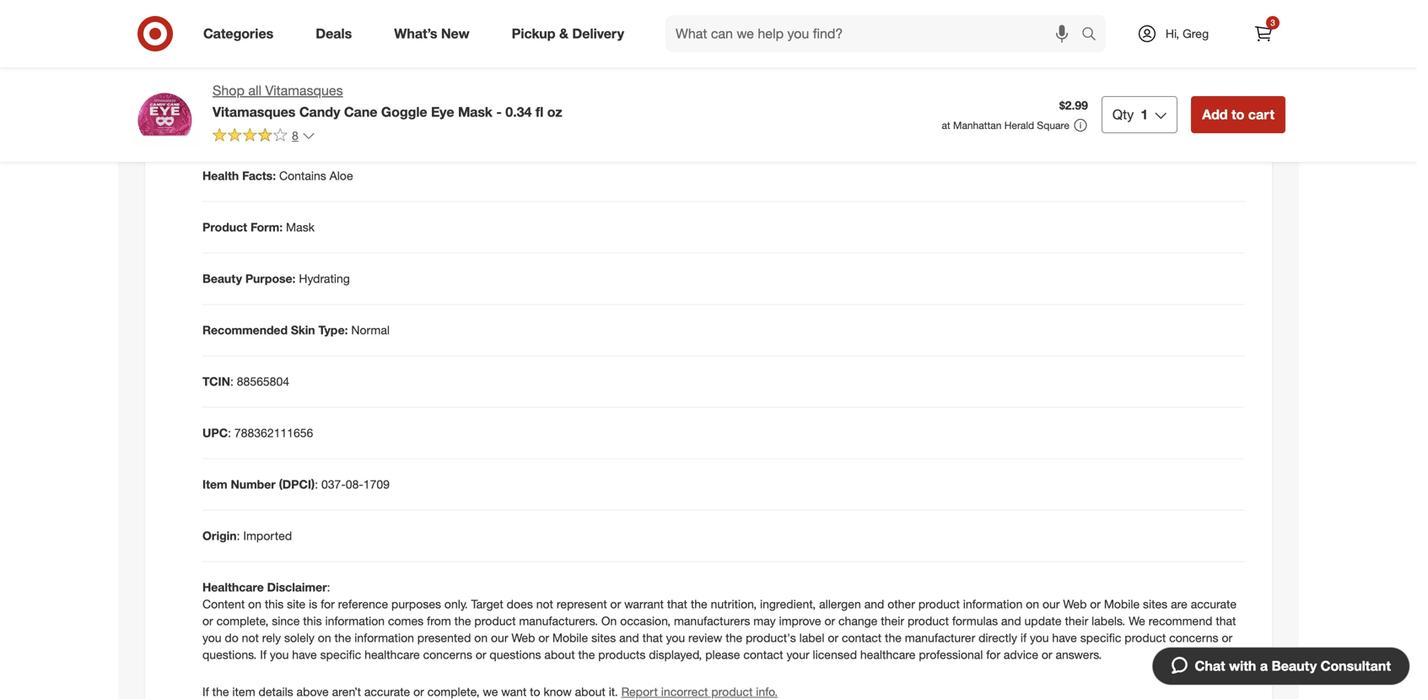 Task type: locate. For each thing, give the bounding box(es) containing it.
skin
[[291, 323, 315, 338]]

vitamasques down all
[[213, 104, 296, 120]]

the down only.
[[454, 614, 471, 629]]

purposes
[[391, 597, 441, 612]]

1 vertical spatial and
[[1001, 614, 1021, 629]]

mask left -
[[458, 104, 493, 120]]

have
[[1052, 631, 1077, 645], [292, 647, 317, 662]]

vitamasques
[[265, 82, 343, 99], [213, 104, 296, 120]]

or up "on"
[[610, 597, 621, 612]]

about
[[544, 647, 575, 662]]

that right warrant in the left bottom of the page
[[667, 597, 687, 612]]

specific down labels.
[[1080, 631, 1121, 645]]

0 horizontal spatial contact
[[743, 647, 783, 662]]

contains
[[279, 168, 326, 183]]

since
[[272, 614, 300, 629]]

and up change
[[864, 597, 884, 612]]

1 horizontal spatial sites
[[1143, 597, 1168, 612]]

that down the accurate
[[1216, 614, 1236, 629]]

0 horizontal spatial web
[[511, 631, 535, 645]]

manufacturers
[[674, 614, 750, 629]]

their
[[881, 614, 904, 629], [1065, 614, 1088, 629]]

2 horizontal spatial and
[[1001, 614, 1021, 629]]

1 horizontal spatial this
[[303, 614, 322, 629]]

all
[[248, 82, 262, 99]]

1 horizontal spatial our
[[1043, 597, 1060, 612]]

the down other
[[885, 631, 902, 645]]

for down "directly" on the bottom
[[986, 647, 1000, 662]]

our up questions
[[491, 631, 508, 645]]

and up if
[[1001, 614, 1021, 629]]

1 horizontal spatial for
[[986, 647, 1000, 662]]

1 vertical spatial have
[[292, 647, 317, 662]]

0 horizontal spatial that
[[642, 631, 663, 645]]

1 horizontal spatial healthcare
[[860, 647, 916, 662]]

mask right form:
[[286, 220, 315, 235]]

image of vitamasques candy cane goggle eye mask - 0.34 fl oz image
[[132, 81, 199, 148]]

not down complete,
[[242, 631, 259, 645]]

1 vertical spatial concerns
[[423, 647, 472, 662]]

not up 'manufacturers.'
[[536, 597, 553, 612]]

2 horizontal spatial that
[[1216, 614, 1236, 629]]

for right is
[[321, 597, 335, 612]]

hi,
[[1166, 26, 1179, 41]]

their down other
[[881, 614, 904, 629]]

0 vertical spatial concerns
[[1169, 631, 1218, 645]]

concerns down the presented
[[423, 647, 472, 662]]

0 vertical spatial sites
[[1143, 597, 1168, 612]]

0 vertical spatial vitamasques
[[265, 82, 343, 99]]

the up manufacturers
[[691, 597, 707, 612]]

product
[[918, 597, 960, 612], [474, 614, 516, 629], [908, 614, 949, 629], [1125, 631, 1166, 645]]

1 horizontal spatial concerns
[[1169, 631, 1218, 645]]

peppermint
[[241, 117, 303, 132]]

: for 88565804
[[230, 374, 234, 389]]

item number (dpci) : 037-08-1709
[[202, 477, 390, 492]]

have up "answers."
[[1052, 631, 1077, 645]]

information
[[963, 597, 1023, 612], [325, 614, 385, 629], [355, 631, 414, 645]]

are
[[1171, 597, 1188, 612]]

web up questions
[[511, 631, 535, 645]]

chat
[[1195, 658, 1225, 674]]

does
[[507, 597, 533, 612]]

1 horizontal spatial not
[[536, 597, 553, 612]]

:
[[230, 374, 234, 389], [228, 426, 231, 440], [315, 477, 318, 492], [237, 529, 240, 543], [327, 580, 330, 595]]

1 horizontal spatial mask
[[458, 104, 493, 120]]

2 healthcare from the left
[[860, 647, 916, 662]]

eye
[[431, 104, 454, 120]]

our up update
[[1043, 597, 1060, 612]]

questions
[[490, 647, 541, 662]]

1 horizontal spatial and
[[864, 597, 884, 612]]

0 horizontal spatial beauty
[[202, 271, 242, 286]]

sites
[[1143, 597, 1168, 612], [591, 631, 616, 645]]

What can we help you find? suggestions appear below search field
[[666, 15, 1086, 52]]

0 horizontal spatial our
[[491, 631, 508, 645]]

the up please
[[726, 631, 742, 645]]

that down occasion,
[[642, 631, 663, 645]]

mobile up 'about'
[[552, 631, 588, 645]]

1 healthcare from the left
[[365, 647, 420, 662]]

beauty right a on the bottom right of page
[[1272, 658, 1317, 674]]

presented
[[417, 631, 471, 645]]

beauty
[[202, 271, 242, 286], [1272, 658, 1317, 674]]

0 horizontal spatial sites
[[591, 631, 616, 645]]

mask inside shop all vitamasques vitamasques candy cane goggle eye mask - 0.34 fl oz
[[458, 104, 493, 120]]

0 horizontal spatial mobile
[[552, 631, 588, 645]]

or down allergen
[[824, 614, 835, 629]]

contact down product's
[[743, 647, 783, 662]]

chat with a beauty consultant
[[1195, 658, 1391, 674]]

1 vertical spatial web
[[511, 631, 535, 645]]

beauty left "purpose:"
[[202, 271, 242, 286]]

labels.
[[1092, 614, 1125, 629]]

1 vertical spatial beauty
[[1272, 658, 1317, 674]]

0 horizontal spatial their
[[881, 614, 904, 629]]

you
[[202, 631, 221, 645], [666, 631, 685, 645], [1030, 631, 1049, 645], [270, 647, 289, 662]]

this up since
[[265, 597, 284, 612]]

sites down "on"
[[591, 631, 616, 645]]

2 vertical spatial that
[[642, 631, 663, 645]]

shop all vitamasques vitamasques candy cane goggle eye mask - 0.34 fl oz
[[213, 82, 562, 120]]

a
[[1260, 658, 1268, 674]]

mobile up labels.
[[1104, 597, 1140, 612]]

healthcare down comes
[[365, 647, 420, 662]]

fl
[[536, 104, 544, 120]]

-
[[496, 104, 502, 120]]

with
[[1229, 658, 1256, 674]]

0 horizontal spatial mask
[[286, 220, 315, 235]]

pickup & delivery link
[[497, 15, 645, 52]]

normal
[[351, 323, 390, 338]]

advice
[[1004, 647, 1038, 662]]

: for 788362111656
[[228, 426, 231, 440]]

manufacturers.
[[519, 614, 598, 629]]

and up products
[[619, 631, 639, 645]]

1 horizontal spatial contact
[[842, 631, 882, 645]]

cart
[[1248, 106, 1275, 123]]

is
[[309, 597, 317, 612]]

8
[[292, 128, 298, 143]]

specific down reference
[[320, 647, 361, 662]]

product
[[202, 220, 247, 235]]

that
[[667, 597, 687, 612], [1216, 614, 1236, 629], [642, 631, 663, 645]]

1 vertical spatial specific
[[320, 647, 361, 662]]

0 vertical spatial have
[[1052, 631, 1077, 645]]

information down reference
[[325, 614, 385, 629]]

1 vertical spatial our
[[491, 631, 508, 645]]

: for imported
[[237, 529, 240, 543]]

manufacturer
[[905, 631, 975, 645]]

1 vertical spatial mask
[[286, 220, 315, 235]]

1709
[[363, 477, 390, 492]]

0 horizontal spatial this
[[265, 597, 284, 612]]

form:
[[250, 220, 283, 235]]

1
[[1141, 106, 1148, 123]]

categories link
[[189, 15, 295, 52]]

cane
[[344, 104, 377, 120]]

this down is
[[303, 614, 322, 629]]

other
[[888, 597, 915, 612]]

solely
[[284, 631, 315, 645]]

sites left "are"
[[1143, 597, 1168, 612]]

the down reference
[[334, 631, 351, 645]]

item
[[202, 477, 227, 492]]

0 vertical spatial mask
[[458, 104, 493, 120]]

0 horizontal spatial and
[[619, 631, 639, 645]]

or down 'manufacturers.'
[[538, 631, 549, 645]]

0 vertical spatial this
[[265, 597, 284, 612]]

3
[[1270, 17, 1275, 28]]

0.34
[[506, 104, 532, 120]]

their left labels.
[[1065, 614, 1088, 629]]

mask
[[458, 104, 493, 120], [286, 220, 315, 235]]

healthcare
[[365, 647, 420, 662], [860, 647, 916, 662]]

on down target
[[474, 631, 488, 645]]

have down solely
[[292, 647, 317, 662]]

0 vertical spatial for
[[321, 597, 335, 612]]

1 horizontal spatial have
[[1052, 631, 1077, 645]]

on
[[248, 597, 261, 612], [1026, 597, 1039, 612], [318, 631, 331, 645], [474, 631, 488, 645]]

warrant
[[624, 597, 664, 612]]

1 horizontal spatial beauty
[[1272, 658, 1317, 674]]

8 link
[[213, 127, 315, 147]]

1 vertical spatial not
[[242, 631, 259, 645]]

1 horizontal spatial their
[[1065, 614, 1088, 629]]

3 link
[[1245, 15, 1282, 52]]

information up formulas
[[963, 597, 1023, 612]]

0 vertical spatial that
[[667, 597, 687, 612]]

disclaimer
[[267, 580, 327, 595]]

complete,
[[216, 614, 269, 629]]

1 vertical spatial sites
[[591, 631, 616, 645]]

contact down change
[[842, 631, 882, 645]]

vitamasques up candy on the top left
[[265, 82, 343, 99]]

concerns down recommend at right bottom
[[1169, 631, 1218, 645]]

not
[[536, 597, 553, 612], [242, 631, 259, 645]]

0 horizontal spatial healthcare
[[365, 647, 420, 662]]

healthcare down change
[[860, 647, 916, 662]]

web up "answers."
[[1063, 597, 1087, 612]]

(dpci)
[[279, 477, 315, 492]]

directly
[[979, 631, 1017, 645]]

0 vertical spatial beauty
[[202, 271, 242, 286]]

specific
[[1080, 631, 1121, 645], [320, 647, 361, 662]]

: inside healthcare disclaimer : content on this site is for reference purposes only.  target does not represent or warrant that the nutrition, ingredient, allergen and other product information on our web or mobile sites are accurate or complete, since this information comes from the product manufacturers.  on occasion, manufacturers may improve or change their product formulas and update their labels.  we recommend that you do not rely solely on the information presented on our web or mobile sites and that you review the product's label or contact the manufacturer directly if you have specific product concerns or questions.  if you have specific healthcare concerns or questions about the products displayed, please contact your licensed healthcare professional for advice or answers.
[[327, 580, 330, 595]]

1 vertical spatial contact
[[743, 647, 783, 662]]

1 horizontal spatial specific
[[1080, 631, 1121, 645]]

2 vertical spatial and
[[619, 631, 639, 645]]

&
[[559, 25, 568, 42]]

purpose:
[[245, 271, 296, 286]]

information down comes
[[355, 631, 414, 645]]

manhattan
[[953, 119, 1002, 132]]

1 horizontal spatial web
[[1063, 597, 1087, 612]]

1 vertical spatial this
[[303, 614, 322, 629]]

at
[[942, 119, 950, 132]]

or up licensed
[[828, 631, 838, 645]]

1 horizontal spatial mobile
[[1104, 597, 1140, 612]]

the
[[691, 597, 707, 612], [454, 614, 471, 629], [334, 631, 351, 645], [726, 631, 742, 645], [885, 631, 902, 645], [578, 647, 595, 662]]

professional
[[919, 647, 983, 662]]

categories
[[203, 25, 273, 42]]



Task type: describe. For each thing, give the bounding box(es) containing it.
deals
[[316, 25, 352, 42]]

change
[[838, 614, 878, 629]]

imported
[[243, 529, 292, 543]]

on up update
[[1026, 597, 1039, 612]]

shop
[[213, 82, 245, 99]]

or left questions
[[476, 647, 486, 662]]

search button
[[1074, 15, 1114, 56]]

product form: mask
[[202, 220, 315, 235]]

content
[[202, 597, 245, 612]]

specifications button
[[159, 56, 1259, 109]]

0 vertical spatial specific
[[1080, 631, 1121, 645]]

delivery
[[572, 25, 624, 42]]

0 vertical spatial and
[[864, 597, 884, 612]]

or up with
[[1222, 631, 1232, 645]]

to
[[1231, 106, 1244, 123]]

occasion,
[[620, 614, 671, 629]]

037-
[[321, 477, 346, 492]]

0 horizontal spatial specific
[[320, 647, 361, 662]]

may
[[753, 614, 776, 629]]

number
[[231, 477, 276, 492]]

type:
[[318, 323, 348, 338]]

we
[[1129, 614, 1145, 629]]

consultant
[[1321, 658, 1391, 674]]

788362111656
[[234, 426, 313, 440]]

health facts: contains aloe
[[202, 168, 353, 183]]

add to cart
[[1202, 106, 1275, 123]]

0 vertical spatial mobile
[[1104, 597, 1140, 612]]

88565804
[[237, 374, 289, 389]]

0 vertical spatial contact
[[842, 631, 882, 645]]

upc
[[202, 426, 228, 440]]

square
[[1037, 119, 1069, 132]]

ingredient,
[[760, 597, 816, 612]]

recommended skin type: normal
[[202, 323, 390, 338]]

pickup & delivery
[[512, 25, 624, 42]]

at manhattan herald square
[[942, 119, 1069, 132]]

product's
[[746, 631, 796, 645]]

2 their from the left
[[1065, 614, 1088, 629]]

greg
[[1183, 26, 1209, 41]]

health
[[202, 168, 239, 183]]

0 vertical spatial web
[[1063, 597, 1087, 612]]

the right 'about'
[[578, 647, 595, 662]]

questions.
[[202, 647, 257, 662]]

new
[[441, 25, 470, 42]]

2 vertical spatial information
[[355, 631, 414, 645]]

0 vertical spatial not
[[536, 597, 553, 612]]

herald
[[1004, 119, 1034, 132]]

search
[[1074, 27, 1114, 43]]

origin
[[202, 529, 237, 543]]

comes
[[388, 614, 424, 629]]

candy
[[299, 104, 340, 120]]

if
[[260, 647, 267, 662]]

facts:
[[242, 168, 276, 183]]

improve
[[779, 614, 821, 629]]

allergen
[[819, 597, 861, 612]]

qty
[[1113, 106, 1134, 123]]

what's new link
[[380, 15, 491, 52]]

1 vertical spatial vitamasques
[[213, 104, 296, 120]]

1 vertical spatial that
[[1216, 614, 1236, 629]]

on up complete,
[[248, 597, 261, 612]]

on right solely
[[318, 631, 331, 645]]

healthcare disclaimer : content on this site is for reference purposes only.  target does not represent or warrant that the nutrition, ingredient, allergen and other product information on our web or mobile sites are accurate or complete, since this information comes from the product manufacturers.  on occasion, manufacturers may improve or change their product formulas and update their labels.  we recommend that you do not rely solely on the information presented on our web or mobile sites and that you review the product's label or contact the manufacturer directly if you have specific product concerns or questions.  if you have specific healthcare concerns or questions about the products displayed, please contact your licensed healthcare professional for advice or answers.
[[202, 580, 1237, 662]]

please
[[705, 647, 740, 662]]

represent
[[557, 597, 607, 612]]

1 vertical spatial information
[[325, 614, 385, 629]]

qty 1
[[1113, 106, 1148, 123]]

0 horizontal spatial have
[[292, 647, 317, 662]]

0 horizontal spatial concerns
[[423, 647, 472, 662]]

rely
[[262, 631, 281, 645]]

or down content
[[202, 614, 213, 629]]

formulas
[[952, 614, 998, 629]]

hi, greg
[[1166, 26, 1209, 41]]

or right advice
[[1042, 647, 1052, 662]]

do
[[225, 631, 239, 645]]

review
[[688, 631, 722, 645]]

site
[[287, 597, 306, 612]]

licensed
[[813, 647, 857, 662]]

only.
[[444, 597, 468, 612]]

deals link
[[301, 15, 373, 52]]

chat with a beauty consultant button
[[1152, 647, 1410, 686]]

origin : imported
[[202, 529, 292, 543]]

beauty inside "button"
[[1272, 658, 1317, 674]]

1 vertical spatial for
[[986, 647, 1000, 662]]

or up labels.
[[1090, 597, 1101, 612]]

recommended
[[202, 323, 288, 338]]

hydrating
[[299, 271, 350, 286]]

nutrition,
[[711, 597, 757, 612]]

what's new
[[394, 25, 470, 42]]

on
[[601, 614, 617, 629]]

upc : 788362111656
[[202, 426, 313, 440]]

update
[[1024, 614, 1062, 629]]

0 vertical spatial our
[[1043, 597, 1060, 612]]

1 horizontal spatial that
[[667, 597, 687, 612]]

0 horizontal spatial for
[[321, 597, 335, 612]]

if
[[1020, 631, 1027, 645]]

your
[[787, 647, 809, 662]]

scent:
[[202, 117, 238, 132]]

accurate
[[1191, 597, 1237, 612]]

products
[[598, 647, 646, 662]]

displayed,
[[649, 647, 702, 662]]

$2.99
[[1059, 98, 1088, 113]]

target
[[471, 597, 503, 612]]

healthcare
[[202, 580, 264, 595]]

1 their from the left
[[881, 614, 904, 629]]

from
[[427, 614, 451, 629]]

1 vertical spatial mobile
[[552, 631, 588, 645]]

recommend
[[1149, 614, 1212, 629]]

0 horizontal spatial not
[[242, 631, 259, 645]]

0 vertical spatial information
[[963, 597, 1023, 612]]



Task type: vqa. For each thing, say whether or not it's contained in the screenshot.
upc : 788362111656
yes



